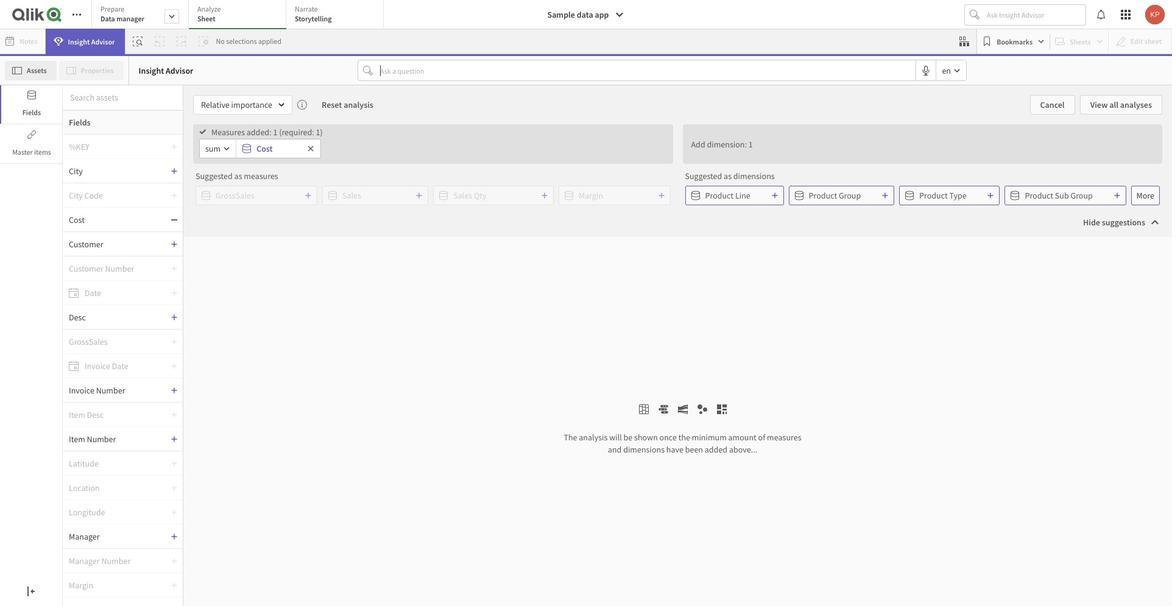 Task type: locate. For each thing, give the bounding box(es) containing it.
as
[[234, 171, 242, 182], [724, 171, 732, 182]]

2 product from the left
[[809, 190, 837, 201]]

order number menu item
[[63, 598, 183, 606]]

number right item
[[87, 434, 116, 444]]

customer
[[69, 239, 103, 250]]

suggested up product line
[[685, 171, 722, 182]]

0 horizontal spatial measures
[[244, 171, 278, 182]]

dimensions up line
[[733, 171, 775, 182]]

as down sum button
[[234, 171, 242, 182]]

an
[[452, 211, 467, 230]]

storytelling
[[295, 14, 332, 23]]

0 horizontal spatial analysis
[[344, 99, 373, 110]]

sheet. inside . any found insights can be saved to this sheet.
[[575, 428, 597, 439]]

manager menu item
[[63, 525, 183, 549]]

item number button
[[63, 434, 171, 444]]

sheet. right new
[[750, 411, 771, 422]]

2 group from the left
[[1071, 190, 1093, 201]]

product inside product sub group button
[[1025, 190, 1054, 201]]

4 product from the left
[[1025, 190, 1054, 201]]

1 vertical spatial sheet.
[[575, 428, 597, 439]]

. any found insights can be saved to this sheet.
[[525, 393, 647, 439]]

choose an option below to get started adding to this sheet... application
[[0, 0, 1172, 606]]

advisor
[[91, 37, 115, 46], [166, 65, 193, 76]]

3 product from the left
[[919, 190, 948, 201]]

0 vertical spatial cost
[[257, 143, 273, 154]]

1 vertical spatial measures
[[767, 432, 802, 443]]

1 vertical spatial be
[[624, 432, 633, 443]]

data
[[577, 9, 593, 20]]

0 horizontal spatial 1
[[273, 126, 277, 137]]

1 horizontal spatial cost
[[257, 143, 273, 154]]

cost button inside menu item
[[63, 214, 171, 225]]

dimensions inside the analysis will be shown once the minimum amount of measures and dimensions have been added above...
[[623, 444, 665, 455]]

selections
[[226, 37, 257, 46]]

Search assets text field
[[63, 86, 183, 108]]

1 suggested from the left
[[196, 171, 233, 182]]

suggested
[[196, 171, 233, 182], [685, 171, 722, 182]]

analyze sheet
[[197, 4, 221, 23]]

analysis inside the analysis will be shown once the minimum amount of measures and dimensions have been added above...
[[579, 432, 608, 443]]

no selections applied
[[216, 37, 281, 46]]

found
[[525, 411, 546, 422]]

1 as from the left
[[234, 171, 242, 182]]

1 product from the left
[[705, 190, 734, 201]]

cost inside button
[[257, 143, 273, 154]]

adding
[[638, 211, 680, 230]]

insight
[[68, 37, 90, 46], [139, 65, 164, 76]]

below
[[514, 211, 551, 230]]

to inside to start creating visualizations and build your new sheet.
[[771, 377, 779, 388]]

assets button
[[5, 61, 56, 80]]

product line button
[[685, 186, 784, 205]]

0 horizontal spatial and
[[608, 444, 622, 455]]

number
[[96, 385, 125, 396], [87, 434, 116, 444]]

0 vertical spatial and
[[767, 395, 781, 406]]

hide suggestions
[[1083, 217, 1145, 228]]

1 vertical spatial number
[[87, 434, 116, 444]]

data
[[101, 14, 115, 23]]

city menu item
[[63, 159, 183, 183]]

1 horizontal spatial analysis
[[579, 432, 608, 443]]

0 horizontal spatial sheet.
[[575, 428, 597, 439]]

choose an option below to get started adding to this sheet...
[[404, 211, 769, 230]]

manager button
[[63, 531, 171, 542]]

1 vertical spatial 1
[[749, 139, 753, 150]]

1 horizontal spatial be
[[624, 432, 633, 443]]

will
[[609, 432, 622, 443]]

0 horizontal spatial dimensions
[[623, 444, 665, 455]]

tab list containing prepare
[[91, 0, 388, 30]]

1 vertical spatial cost button
[[63, 214, 171, 225]]

fields up city
[[69, 117, 91, 128]]

1 horizontal spatial group
[[1071, 190, 1093, 201]]

get
[[570, 211, 589, 230]]

1 vertical spatial cost
[[69, 214, 85, 225]]

desc menu item
[[63, 305, 183, 330]]

.
[[624, 393, 626, 404]]

the
[[679, 432, 690, 443]]

0 horizontal spatial as
[[234, 171, 242, 182]]

be inside . any found insights can be saved to this sheet.
[[592, 411, 601, 422]]

0 horizontal spatial insight advisor
[[68, 37, 115, 46]]

invoice number menu item
[[63, 378, 183, 403]]

cost button up customer button
[[63, 214, 171, 225]]

all
[[1110, 99, 1119, 110]]

0 vertical spatial advisor
[[91, 37, 115, 46]]

0 vertical spatial analysis
[[344, 99, 373, 110]]

product inside product group button
[[809, 190, 837, 201]]

item number
[[69, 434, 116, 444]]

measures right "of"
[[767, 432, 802, 443]]

item number menu item
[[63, 427, 183, 451]]

1 group from the left
[[839, 190, 861, 201]]

0 horizontal spatial insight
[[68, 37, 90, 46]]

sample
[[547, 9, 575, 20]]

suggested down sum
[[196, 171, 233, 182]]

cost down measures added: 1 (required: 1)
[[257, 143, 273, 154]]

product type button
[[899, 186, 1000, 205]]

narrate storytelling
[[295, 4, 332, 23]]

tab list
[[91, 0, 388, 30]]

dimensions
[[733, 171, 775, 182], [623, 444, 665, 455]]

0 horizontal spatial cost
[[69, 214, 85, 225]]

option
[[470, 211, 511, 230]]

1 horizontal spatial cost button
[[236, 139, 301, 158]]

1 horizontal spatial measures
[[767, 432, 802, 443]]

0 horizontal spatial this
[[634, 411, 647, 422]]

as for measures
[[234, 171, 242, 182]]

have
[[666, 444, 684, 455]]

1 vertical spatial and
[[608, 444, 622, 455]]

Ask Insight Advisor text field
[[985, 5, 1086, 24]]

fields button
[[0, 85, 62, 124], [1, 85, 62, 124], [63, 110, 183, 135]]

0 vertical spatial sheet.
[[750, 411, 771, 422]]

insight advisor down data
[[68, 37, 115, 46]]

as up product line
[[724, 171, 732, 182]]

product for product type
[[919, 190, 948, 201]]

be right can
[[592, 411, 601, 422]]

dimensions down shown
[[623, 444, 665, 455]]

0 vertical spatial insight advisor
[[68, 37, 115, 46]]

1 horizontal spatial dimensions
[[733, 171, 775, 182]]

number right invoice
[[96, 385, 125, 396]]

0 horizontal spatial suggested
[[196, 171, 233, 182]]

cost
[[257, 143, 273, 154], [69, 214, 85, 225]]

be inside the analysis will be shown once the minimum amount of measures and dimensions have been added above...
[[624, 432, 633, 443]]

product sub group button
[[1005, 186, 1126, 205]]

line
[[735, 190, 751, 201]]

1 horizontal spatial insight
[[139, 65, 164, 76]]

insight advisor down smart search image
[[139, 65, 193, 76]]

1 vertical spatial insight advisor
[[139, 65, 193, 76]]

desc button
[[63, 312, 171, 323]]

tab list inside the choose an option below to get started adding to this sheet... application
[[91, 0, 388, 30]]

can
[[577, 411, 590, 422]]

1 right added:
[[273, 126, 277, 137]]

number inside the invoice number menu item
[[96, 385, 125, 396]]

analysis left will
[[579, 432, 608, 443]]

1 horizontal spatial suggested
[[685, 171, 722, 182]]

importance
[[231, 99, 272, 110]]

product sub group
[[1025, 190, 1093, 201]]

sum
[[205, 143, 221, 154]]

analyze
[[197, 4, 221, 13]]

prepare
[[101, 4, 124, 13]]

0 vertical spatial measures
[[244, 171, 278, 182]]

0 vertical spatial number
[[96, 385, 125, 396]]

sheet. down can
[[575, 428, 597, 439]]

1 horizontal spatial sheet.
[[750, 411, 771, 422]]

fields up master items
[[22, 108, 41, 117]]

0 horizontal spatial be
[[592, 411, 601, 422]]

this
[[699, 211, 721, 230], [634, 411, 647, 422]]

1 vertical spatial advisor
[[166, 65, 193, 76]]

2 as from the left
[[724, 171, 732, 182]]

add dimension: 1
[[691, 139, 753, 150]]

this down any
[[634, 411, 647, 422]]

1 master items button from the left
[[0, 125, 62, 163]]

cost button
[[236, 139, 301, 158], [63, 214, 171, 225]]

sheet.
[[750, 411, 771, 422], [575, 428, 597, 439]]

be right will
[[624, 432, 633, 443]]

(required:
[[279, 126, 314, 137]]

to right saved
[[625, 411, 632, 422]]

0 vertical spatial cost button
[[236, 139, 301, 158]]

1 vertical spatial analysis
[[579, 432, 608, 443]]

0 vertical spatial insight
[[68, 37, 90, 46]]

1 right dimension:
[[749, 139, 753, 150]]

menu containing city
[[63, 135, 183, 606]]

analysis right reset
[[344, 99, 373, 110]]

desc
[[69, 312, 86, 323]]

1 horizontal spatial and
[[767, 395, 781, 406]]

to left start
[[771, 377, 779, 388]]

0 horizontal spatial cost button
[[63, 214, 171, 225]]

invoice number button
[[63, 385, 171, 396]]

1 vertical spatial this
[[634, 411, 647, 422]]

reset
[[322, 99, 342, 110]]

cost up customer on the top
[[69, 214, 85, 225]]

0 horizontal spatial advisor
[[91, 37, 115, 46]]

shown
[[634, 432, 658, 443]]

insight advisor
[[68, 37, 115, 46], [139, 65, 193, 76]]

en button
[[937, 60, 966, 80]]

0 vertical spatial be
[[592, 411, 601, 422]]

group
[[839, 190, 861, 201], [1071, 190, 1093, 201]]

any
[[628, 393, 641, 404]]

analysis inside button
[[344, 99, 373, 110]]

items
[[34, 147, 51, 157]]

product for product line
[[705, 190, 734, 201]]

number for invoice number
[[96, 385, 125, 396]]

0 vertical spatial dimensions
[[733, 171, 775, 182]]

cost button down measures added: 1 (required: 1)
[[236, 139, 301, 158]]

and down will
[[608, 444, 622, 455]]

1 horizontal spatial as
[[724, 171, 732, 182]]

1
[[273, 126, 277, 137], [749, 139, 753, 150]]

to inside . any found insights can be saved to this sheet.
[[625, 411, 632, 422]]

number inside item number menu item
[[87, 434, 116, 444]]

measures down added:
[[244, 171, 278, 182]]

0 horizontal spatial group
[[839, 190, 861, 201]]

number for item number
[[87, 434, 116, 444]]

menu
[[63, 135, 183, 606]]

added
[[705, 444, 728, 455]]

measures inside the analysis will be shown once the minimum amount of measures and dimensions have been added above...
[[767, 432, 802, 443]]

1 vertical spatial dimensions
[[623, 444, 665, 455]]

1 horizontal spatial this
[[699, 211, 721, 230]]

suggestions
[[1102, 217, 1145, 228]]

0 horizontal spatial fields
[[22, 108, 41, 117]]

customer button
[[63, 239, 171, 250]]

choose
[[404, 211, 449, 230]]

product inside product type button
[[919, 190, 948, 201]]

this down product line
[[699, 211, 721, 230]]

2 suggested from the left
[[685, 171, 722, 182]]

and left the build
[[767, 395, 781, 406]]

product group button
[[789, 186, 894, 205]]

more
[[1137, 190, 1155, 201]]

0 vertical spatial this
[[699, 211, 721, 230]]

product inside product line button
[[705, 190, 734, 201]]

product for product sub group
[[1025, 190, 1054, 201]]

relative
[[201, 99, 230, 110]]

cost menu item
[[63, 208, 183, 232]]

1 horizontal spatial 1
[[749, 139, 753, 150]]

customer menu item
[[63, 232, 183, 257]]

en
[[942, 65, 951, 76]]

0 vertical spatial 1
[[273, 126, 277, 137]]



Task type: describe. For each thing, give the bounding box(es) containing it.
sample data app
[[547, 9, 609, 20]]

start
[[780, 377, 797, 388]]

started
[[592, 211, 635, 230]]

product type
[[919, 190, 967, 201]]

suggested for suggested as measures
[[196, 171, 233, 182]]

prepare data manager
[[101, 4, 144, 23]]

amount
[[728, 432, 757, 443]]

insights
[[548, 411, 576, 422]]

advisor inside dropdown button
[[91, 37, 115, 46]]

insight advisor button
[[45, 29, 125, 54]]

Ask a question text field
[[378, 61, 916, 80]]

view all analyses button
[[1080, 95, 1163, 115]]

measures added: 1 (required: 1)
[[211, 126, 323, 137]]

product line
[[705, 190, 751, 201]]

been
[[685, 444, 703, 455]]

sheet...
[[724, 211, 769, 230]]

sum button
[[200, 139, 236, 158]]

and inside to start creating visualizations and build your new sheet.
[[767, 395, 781, 406]]

to right adding
[[683, 211, 696, 230]]

app
[[595, 9, 609, 20]]

the analysis will be shown once the minimum amount of measures and dimensions have been added above...
[[564, 432, 802, 455]]

this inside . any found insights can be saved to this sheet.
[[634, 411, 647, 422]]

analysis for reset
[[344, 99, 373, 110]]

add
[[691, 139, 705, 150]]

your
[[715, 411, 731, 422]]

of
[[758, 432, 765, 443]]

manager
[[69, 531, 100, 542]]

kendall parks image
[[1145, 5, 1165, 24]]

product for product group
[[809, 190, 837, 201]]

cancel
[[1040, 99, 1065, 110]]

suggested as dimensions
[[685, 171, 775, 182]]

relative importance
[[201, 99, 272, 110]]

invoice number
[[69, 385, 125, 396]]

smart search image
[[133, 37, 143, 46]]

saved
[[602, 411, 623, 422]]

added:
[[247, 126, 272, 137]]

more button
[[1131, 186, 1160, 205]]

manager
[[116, 14, 144, 23]]

narrate
[[295, 4, 318, 13]]

the
[[564, 432, 577, 443]]

once
[[660, 432, 677, 443]]

analyses
[[1120, 99, 1152, 110]]

view
[[1090, 99, 1108, 110]]

1 horizontal spatial advisor
[[166, 65, 193, 76]]

as for dimensions
[[724, 171, 732, 182]]

insight inside dropdown button
[[68, 37, 90, 46]]

group inside button
[[839, 190, 861, 201]]

cancel button
[[1030, 95, 1075, 115]]

sheet
[[197, 14, 215, 23]]

1 for dimension:
[[749, 139, 753, 150]]

measures
[[211, 126, 245, 137]]

master
[[12, 147, 33, 157]]

hide suggestions button
[[1074, 213, 1167, 232]]

assets
[[27, 65, 47, 75]]

applied
[[258, 37, 281, 46]]

bookmarks
[[997, 37, 1033, 46]]

analysis for the
[[579, 432, 608, 443]]

sheet. inside to start creating visualizations and build your new sheet.
[[750, 411, 771, 422]]

1 vertical spatial insight
[[139, 65, 164, 76]]

deselect field image
[[307, 145, 314, 152]]

suggested for suggested as dimensions
[[685, 171, 722, 182]]

item
[[69, 434, 85, 444]]

1 for added:
[[273, 126, 277, 137]]

1)
[[316, 126, 323, 137]]

product group
[[809, 190, 861, 201]]

2 master items button from the left
[[1, 125, 62, 163]]

minimum
[[692, 432, 727, 443]]

invoice
[[69, 385, 94, 396]]

new
[[733, 411, 748, 422]]

reset analysis button
[[312, 95, 383, 115]]

and inside the analysis will be shown once the minimum amount of measures and dimensions have been added above...
[[608, 444, 622, 455]]

menu inside the choose an option below to get started adding to this sheet... application
[[63, 135, 183, 606]]

creating
[[686, 395, 715, 406]]

insight advisor inside insight advisor dropdown button
[[68, 37, 115, 46]]

to left get
[[554, 211, 567, 230]]

1 horizontal spatial insight advisor
[[139, 65, 193, 76]]

visualizations
[[717, 395, 765, 406]]

to start creating visualizations and build your new sheet.
[[686, 377, 801, 422]]

city
[[69, 165, 83, 176]]

bookmarks button
[[980, 32, 1047, 51]]

reset analysis
[[322, 99, 373, 110]]

dimension:
[[707, 139, 747, 150]]

no
[[216, 37, 225, 46]]

selections tool image
[[960, 37, 970, 46]]

above...
[[729, 444, 757, 455]]

view all analyses
[[1090, 99, 1152, 110]]

1 horizontal spatial fields
[[69, 117, 91, 128]]

type
[[950, 190, 967, 201]]

cost inside menu item
[[69, 214, 85, 225]]

group inside button
[[1071, 190, 1093, 201]]

suggested as measures
[[196, 171, 278, 182]]



Task type: vqa. For each thing, say whether or not it's contained in the screenshot.
the leftmost Cloud
no



